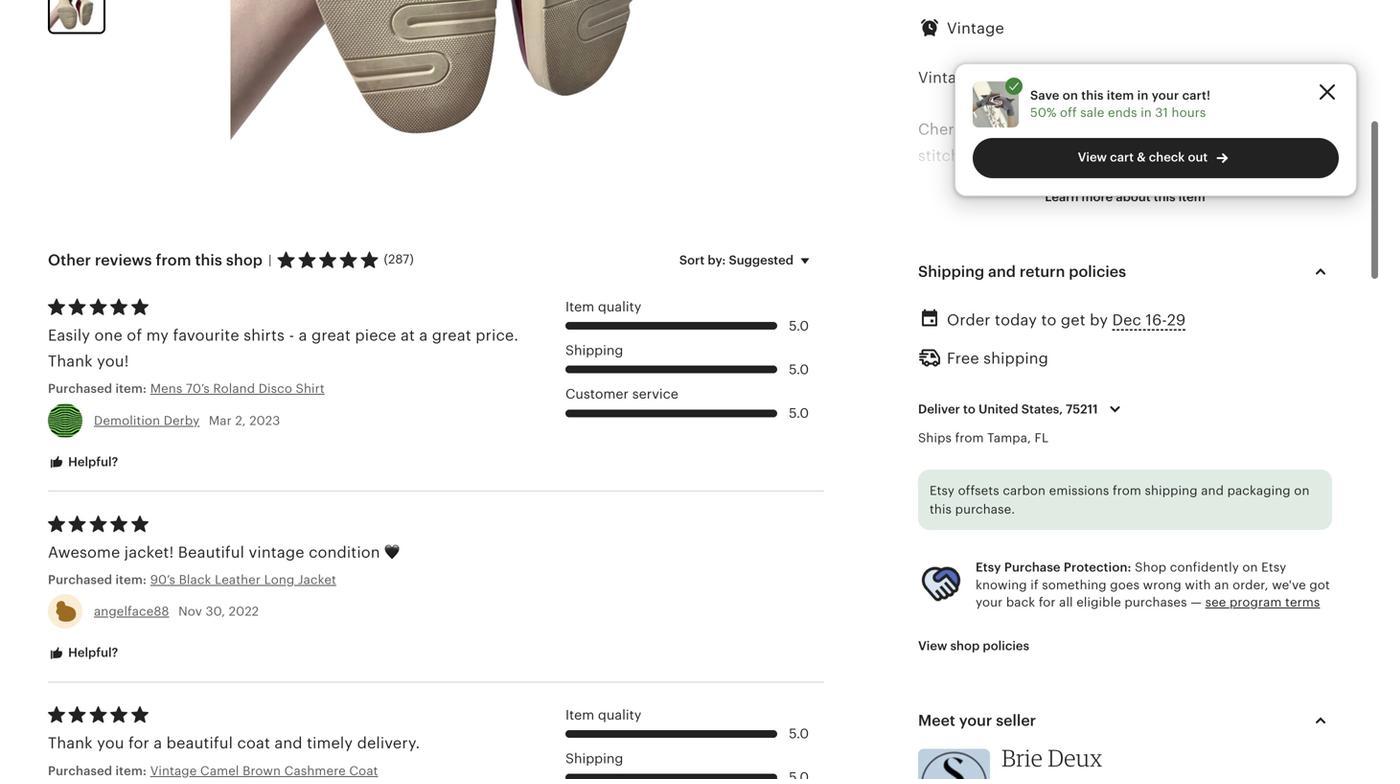 Task type: describe. For each thing, give the bounding box(es) containing it.
see program terms
[[1206, 596, 1321, 610]]

mens 70's roland disco shirt link
[[150, 380, 409, 398]]

order today to get by dec 16-29
[[947, 312, 1186, 329]]

on inside 'shop confidently on etsy knowing if something goes wrong with an order, we've got your back for all eligible purchases —'
[[1243, 561, 1259, 575]]

and inside 'etsy offsets carbon emissions from shipping and packaging on this purchase.'
[[1202, 484, 1225, 498]]

pre-
[[980, 251, 1011, 269]]

30,
[[206, 605, 225, 619]]

this inside 'etsy offsets carbon emissions from shipping and packaging on this purchase.'
[[930, 503, 952, 517]]

confidently
[[1171, 561, 1240, 575]]

deux
[[1048, 744, 1103, 772]]

(us
[[996, 304, 1022, 321]]

etsy offsets carbon emissions from shipping and packaging on this purchase.
[[930, 484, 1310, 517]]

purchased item: mens 70's roland disco shirt
[[48, 382, 325, 396]]

cart!
[[1183, 88, 1211, 102]]

carbon
[[1003, 484, 1046, 498]]

beautiful
[[178, 544, 245, 561]]

deliver
[[919, 402, 961, 416]]

vintage camel brown cashmere coat link
[[150, 763, 409, 780]]

tampa,
[[988, 431, 1032, 445]]

ends
[[1109, 106, 1138, 120]]

your inside 'shop confidently on etsy knowing if something goes wrong with an order, we've got your back for all eligible purchases —'
[[976, 596, 1003, 610]]

jacket!
[[124, 544, 174, 561]]

2 great from the left
[[432, 327, 472, 344]]

shop
[[1136, 561, 1167, 575]]

if
[[1031, 578, 1039, 593]]

quality for easily one of my favourite shirts - a great piece at a great price. thank you!
[[598, 300, 642, 315]]

(287)
[[384, 252, 414, 267]]

with inside 'shop confidently on etsy knowing if something goes wrong with an order, we've got your back for all eligible purchases —'
[[1186, 578, 1212, 593]]

—
[[1191, 596, 1203, 610]]

angelface88
[[94, 605, 169, 619]]

item: for you
[[116, 764, 147, 779]]

6.5)
[[1026, 304, 1055, 321]]

something
[[1043, 578, 1107, 593]]

1 vertical spatial in
[[1141, 106, 1153, 120]]

of inside easily one of my favourite shirts - a great piece at a great price. thank you!
[[127, 327, 142, 344]]

and down white
[[1183, 147, 1211, 164]]

0 horizontal spatial from
[[156, 252, 191, 269]]

knowing
[[976, 578, 1028, 593]]

2022
[[229, 605, 259, 619]]

deliver to united states, 75211 button
[[904, 389, 1142, 429]]

miu up "in"
[[919, 199, 946, 217]]

your inside save on this item in your cart! 50% off sale ends in 31 hours
[[1152, 88, 1180, 102]]

quality for thank you for a beautiful coat and timely delivery.
[[598, 708, 642, 723]]

cherry red patent leather heels with white contrast stitching and a creamy rubber sole and heel.
[[919, 121, 1300, 164]]

to inside 'dropdown button'
[[964, 402, 976, 416]]

sort
[[680, 253, 705, 267]]

helpful? button for awesome jacket! beautiful vintage condition 🖤
[[34, 636, 133, 672]]

states,
[[1022, 402, 1064, 416]]

long
[[264, 573, 295, 587]]

brie
[[1002, 744, 1043, 772]]

1 vertical spatial heels
[[1146, 199, 1186, 217]]

see
[[1206, 596, 1227, 610]]

today
[[995, 312, 1038, 329]]

item: for jacket!
[[116, 573, 147, 587]]

&
[[1138, 150, 1147, 164]]

emissions
[[1050, 484, 1110, 498]]

save on this item in your cart! 50% off sale ends in 31 hours
[[1031, 88, 1211, 120]]

with inside cherry red patent leather heels with white contrast stitching and a creamy rubber sole and heel.
[[1156, 121, 1188, 138]]

50%
[[1031, 106, 1057, 120]]

at
[[401, 327, 415, 344]]

vintage early 2000's miu miu
[[919, 69, 1136, 86]]

on inside save on this item in your cart! 50% off sale ends in 31 hours
[[1063, 88, 1079, 102]]

leather
[[1056, 121, 1108, 138]]

view for view shop policies
[[919, 639, 948, 653]]

a left beautiful
[[154, 735, 162, 752]]

see program terms link
[[1206, 596, 1321, 610]]

contrast
[[1238, 121, 1300, 138]]

other
[[48, 252, 91, 269]]

vintage for vintage early 2000's miu miu
[[919, 69, 976, 86]]

item quality for thank you for a beautiful coat and timely delivery.
[[566, 708, 642, 723]]

early
[[980, 69, 1017, 86]]

rubber
[[1093, 147, 1144, 164]]

shop inside view shop policies button
[[951, 639, 980, 653]]

size:
[[919, 304, 954, 321]]

my
[[146, 327, 169, 344]]

item quality for easily one of my favourite shirts - a great piece at a great price. thank you!
[[566, 300, 642, 315]]

disco
[[259, 382, 292, 396]]

on inside 'etsy offsets carbon emissions from shipping and packaging on this purchase.'
[[1295, 484, 1310, 498]]

embossed
[[981, 199, 1059, 217]]

etsy inside 'shop confidently on etsy knowing if something goes wrong with an order, we've got your back for all eligible purchases —'
[[1262, 561, 1287, 575]]

dec
[[1113, 312, 1142, 329]]

price.
[[476, 327, 519, 344]]

in good pre-owned condition
[[919, 251, 1141, 269]]

off
[[1061, 106, 1078, 120]]

all
[[1060, 596, 1074, 610]]

heel.
[[1215, 147, 1252, 164]]

item inside dropdown button
[[1179, 190, 1206, 204]]

patent
[[1003, 121, 1052, 138]]

shipping for easily one of my favourite shirts - a great piece at a great price. thank you!
[[566, 343, 624, 358]]

coat
[[349, 764, 378, 779]]

view cart & check out
[[1078, 150, 1209, 164]]

sale
[[1081, 106, 1105, 120]]

beautiful
[[167, 735, 233, 752]]

etsy for etsy offsets carbon emissions from shipping and packaging on this purchase.
[[930, 484, 955, 498]]

back inside 'shop confidently on etsy knowing if something goes wrong with an order, we've got your back for all eligible purchases —'
[[1007, 596, 1036, 610]]

helpful? for awesome jacket! beautiful vintage condition 🖤
[[65, 646, 118, 660]]

angelface88 nov 30, 2022
[[94, 605, 259, 619]]

stitching
[[919, 147, 985, 164]]

learn more about this item
[[1046, 190, 1206, 204]]

customer
[[566, 387, 629, 402]]

3 5.0 from the top
[[789, 406, 809, 421]]

cart
[[1111, 150, 1135, 164]]

more
[[1082, 190, 1114, 204]]

miu up sale
[[1077, 69, 1104, 86]]

and inside dropdown button
[[989, 263, 1016, 280]]

out
[[1189, 150, 1209, 164]]

check
[[1150, 150, 1186, 164]]

size: 36.5 (us 6.5)
[[919, 304, 1055, 321]]

mens
[[150, 382, 183, 396]]

learn more about this item button
[[1031, 180, 1221, 214]]

black
[[179, 573, 211, 587]]

sort by: suggested button
[[665, 240, 831, 280]]

policies inside "shipping and return policies" dropdown button
[[1069, 263, 1127, 280]]

purchased for thank
[[48, 764, 112, 779]]

2000's
[[1021, 69, 1073, 86]]

16-
[[1146, 312, 1168, 329]]



Task type: locate. For each thing, give the bounding box(es) containing it.
1 great from the left
[[312, 327, 351, 344]]

ships from tampa, fl
[[919, 431, 1049, 445]]

shop left |
[[226, 252, 263, 269]]

item
[[1107, 88, 1135, 102], [1179, 190, 1206, 204]]

quality
[[598, 300, 642, 315], [598, 708, 642, 723]]

1 vertical spatial from
[[956, 431, 984, 445]]

0 horizontal spatial view
[[919, 639, 948, 653]]

shop confidently on etsy knowing if something goes wrong with an order, we've got your back for all eligible purchases —
[[976, 561, 1331, 610]]

heels down view cart & check out "link"
[[1146, 199, 1186, 217]]

1 horizontal spatial from
[[956, 431, 984, 445]]

this inside save on this item in your cart! 50% off sale ends in 31 hours
[[1082, 88, 1104, 102]]

easily
[[48, 327, 90, 344]]

item: for one
[[116, 382, 147, 396]]

0 horizontal spatial policies
[[983, 639, 1030, 653]]

0 horizontal spatial for
[[129, 735, 149, 752]]

with down 31
[[1156, 121, 1188, 138]]

from inside 'etsy offsets carbon emissions from shipping and packaging on this purchase.'
[[1113, 484, 1142, 498]]

1 purchased from the top
[[48, 382, 112, 396]]

1 horizontal spatial shipping
[[1146, 484, 1198, 498]]

your inside "meet your seller" dropdown button
[[960, 713, 993, 730]]

service
[[633, 387, 679, 402]]

0 horizontal spatial great
[[312, 327, 351, 344]]

0 vertical spatial quality
[[598, 300, 642, 315]]

4 5.0 from the top
[[789, 727, 809, 742]]

helpful? button
[[34, 445, 133, 480], [34, 636, 133, 672]]

2 horizontal spatial from
[[1113, 484, 1142, 498]]

shipping
[[919, 263, 985, 280], [566, 343, 624, 358], [566, 752, 624, 767]]

a
[[1021, 147, 1030, 164], [299, 327, 307, 344], [419, 327, 428, 344], [154, 735, 162, 752]]

purchased item: vintage camel brown cashmere coat
[[48, 764, 378, 779]]

a right at
[[419, 327, 428, 344]]

2,
[[235, 414, 246, 428]]

back right 'learn'
[[1086, 199, 1122, 217]]

purchase.
[[956, 503, 1016, 517]]

seller
[[997, 713, 1037, 730]]

leather
[[215, 573, 261, 587]]

1 vertical spatial quality
[[598, 708, 642, 723]]

0 vertical spatial back
[[1086, 199, 1122, 217]]

1 vertical spatial shipping
[[566, 343, 624, 358]]

2 5.0 from the top
[[789, 362, 809, 377]]

1 vertical spatial helpful? button
[[34, 636, 133, 672]]

view shop policies button
[[904, 629, 1044, 664]]

ships
[[919, 431, 952, 445]]

29
[[1168, 312, 1186, 329]]

2 item quality from the top
[[566, 708, 642, 723]]

favourite
[[173, 327, 240, 344]]

0 vertical spatial purchased
[[48, 382, 112, 396]]

policies up by
[[1069, 263, 1127, 280]]

and up vintage camel brown cashmere coat link
[[275, 735, 303, 752]]

cherry
[[919, 121, 970, 138]]

mar
[[209, 414, 232, 428]]

from right the ships
[[956, 431, 984, 445]]

meet your seller
[[919, 713, 1037, 730]]

0 vertical spatial shipping
[[919, 263, 985, 280]]

shipping up shop
[[1146, 484, 1198, 498]]

your right meet
[[960, 713, 993, 730]]

heels down ends
[[1112, 121, 1152, 138]]

thank inside easily one of my favourite shirts - a great piece at a great price. thank you!
[[48, 353, 93, 370]]

and left return on the right top
[[989, 263, 1016, 280]]

meet
[[919, 713, 956, 730]]

1 item from the top
[[566, 300, 595, 315]]

helpful? for easily one of my favourite shirts - a great piece at a great price. thank you!
[[65, 455, 118, 469]]

got
[[1310, 578, 1331, 593]]

heels
[[1112, 121, 1152, 138], [1146, 199, 1186, 217]]

0 vertical spatial thank
[[48, 353, 93, 370]]

this right about
[[1154, 190, 1176, 204]]

1 item: from the top
[[116, 382, 147, 396]]

save
[[1031, 88, 1060, 102]]

1 vertical spatial condition
[[309, 544, 380, 561]]

awesome
[[48, 544, 120, 561]]

1 vertical spatial helpful?
[[65, 646, 118, 660]]

0 vertical spatial condition
[[1065, 251, 1137, 269]]

shop down knowing
[[951, 639, 980, 653]]

angelface88 link
[[94, 605, 169, 619]]

0 horizontal spatial condition
[[309, 544, 380, 561]]

miu miu embossed on back of heels
[[919, 199, 1186, 217]]

2 vertical spatial purchased
[[48, 764, 112, 779]]

0 vertical spatial in
[[1138, 88, 1149, 102]]

great right - on the top
[[312, 327, 351, 344]]

awesome jacket! beautiful vintage condition 🖤
[[48, 544, 400, 561]]

0 vertical spatial to
[[1042, 312, 1057, 329]]

your down knowing
[[976, 596, 1003, 610]]

1 vertical spatial for
[[129, 735, 149, 752]]

by
[[1090, 312, 1109, 329]]

from right emissions
[[1113, 484, 1142, 498]]

1 vertical spatial purchased
[[48, 573, 112, 587]]

2 quality from the top
[[598, 708, 642, 723]]

protection:
[[1064, 561, 1132, 575]]

0 vertical spatial policies
[[1069, 263, 1127, 280]]

purchased down you!
[[48, 382, 112, 396]]

2 helpful? button from the top
[[34, 636, 133, 672]]

etsy for etsy purchase protection:
[[976, 561, 1002, 575]]

0 vertical spatial shop
[[226, 252, 263, 269]]

brown
[[243, 764, 281, 779]]

1 vertical spatial policies
[[983, 639, 1030, 653]]

policies down knowing
[[983, 639, 1030, 653]]

0 vertical spatial helpful? button
[[34, 445, 133, 480]]

1 vertical spatial shipping
[[1146, 484, 1198, 498]]

and down the red
[[989, 147, 1017, 164]]

70's
[[186, 382, 210, 396]]

0 vertical spatial for
[[1039, 596, 1056, 610]]

condition for vintage
[[309, 544, 380, 561]]

back down if
[[1007, 596, 1036, 610]]

vintage down beautiful
[[150, 764, 197, 779]]

from right reviews
[[156, 252, 191, 269]]

to left united
[[964, 402, 976, 416]]

in
[[919, 251, 933, 269]]

item down out
[[1179, 190, 1206, 204]]

1 horizontal spatial item
[[1179, 190, 1206, 204]]

condition for owned
[[1065, 251, 1137, 269]]

fl
[[1035, 431, 1049, 445]]

order
[[947, 312, 991, 329]]

1 horizontal spatial back
[[1086, 199, 1122, 217]]

1 5.0 from the top
[[789, 319, 809, 334]]

heels inside cherry red patent leather heels with white contrast stitching and a creamy rubber sole and heel.
[[1112, 121, 1152, 138]]

etsy up we've
[[1262, 561, 1287, 575]]

camel
[[200, 764, 239, 779]]

90's
[[150, 573, 175, 587]]

a down patent at the top of page
[[1021, 147, 1030, 164]]

1 item quality from the top
[[566, 300, 642, 315]]

your up 31
[[1152, 88, 1180, 102]]

return
[[1020, 263, 1066, 280]]

on left more
[[1063, 199, 1082, 217]]

1 horizontal spatial policies
[[1069, 263, 1127, 280]]

purchased for easily
[[48, 382, 112, 396]]

0 horizontal spatial item
[[1107, 88, 1135, 102]]

helpful? button for easily one of my favourite shirts - a great piece at a great price. thank you!
[[34, 445, 133, 480]]

and left packaging
[[1202, 484, 1225, 498]]

on right packaging
[[1295, 484, 1310, 498]]

0 horizontal spatial etsy
[[930, 484, 955, 498]]

on up "order,"
[[1243, 561, 1259, 575]]

to left get
[[1042, 312, 1057, 329]]

1 vertical spatial item quality
[[566, 708, 642, 723]]

for left 'all'
[[1039, 596, 1056, 610]]

helpful? down "angelface88" link
[[65, 646, 118, 660]]

1 horizontal spatial to
[[1042, 312, 1057, 329]]

0 horizontal spatial shop
[[226, 252, 263, 269]]

1 quality from the top
[[598, 300, 642, 315]]

shipping inside dropdown button
[[919, 263, 985, 280]]

shipping down today
[[984, 350, 1049, 367]]

policies inside view shop policies button
[[983, 639, 1030, 653]]

eligible
[[1077, 596, 1122, 610]]

1 horizontal spatial condition
[[1065, 251, 1137, 269]]

1 vertical spatial back
[[1007, 596, 1036, 610]]

1 vertical spatial your
[[976, 596, 1003, 610]]

to
[[1042, 312, 1057, 329], [964, 402, 976, 416]]

vintage left early
[[919, 69, 976, 86]]

helpful? button down "angelface88" link
[[34, 636, 133, 672]]

etsy purchase protection:
[[976, 561, 1132, 575]]

this inside dropdown button
[[1154, 190, 1176, 204]]

shipping and return policies
[[919, 263, 1127, 280]]

2 helpful? from the top
[[65, 646, 118, 660]]

shipping
[[984, 350, 1049, 367], [1146, 484, 1198, 498]]

2 vertical spatial shipping
[[566, 752, 624, 767]]

helpful? button down the demolition
[[34, 445, 133, 480]]

with up the —
[[1186, 578, 1212, 593]]

item inside save on this item in your cart! 50% off sale ends in 31 hours
[[1107, 88, 1135, 102]]

purchase
[[1005, 561, 1061, 575]]

2 vertical spatial vintage
[[150, 764, 197, 779]]

great
[[312, 327, 351, 344], [432, 327, 472, 344]]

you
[[97, 735, 124, 752]]

etsy left offsets
[[930, 484, 955, 498]]

1 vertical spatial of
[[127, 327, 142, 344]]

etsy inside 'etsy offsets carbon emissions from shipping and packaging on this purchase.'
[[930, 484, 955, 498]]

2 vertical spatial your
[[960, 713, 993, 730]]

miu up good
[[950, 199, 977, 217]]

etsy up knowing
[[976, 561, 1002, 575]]

0 horizontal spatial back
[[1007, 596, 1036, 610]]

thank down easily
[[48, 353, 93, 370]]

a inside cherry red patent leather heels with white contrast stitching and a creamy rubber sole and heel.
[[1021, 147, 1030, 164]]

2 item from the top
[[566, 708, 595, 723]]

3 purchased from the top
[[48, 764, 112, 779]]

0 vertical spatial vintage
[[947, 20, 1005, 37]]

for right you
[[129, 735, 149, 752]]

by:
[[708, 253, 726, 267]]

demolition derby mar 2, 2023
[[94, 414, 280, 428]]

1 horizontal spatial for
[[1039, 596, 1056, 610]]

0 vertical spatial shipping
[[984, 350, 1049, 367]]

item quality
[[566, 300, 642, 315], [566, 708, 642, 723]]

item for easily one of my favourite shirts - a great piece at a great price. thank you!
[[566, 300, 595, 315]]

program
[[1230, 596, 1283, 610]]

wrong
[[1144, 578, 1182, 593]]

2 purchased from the top
[[48, 573, 112, 587]]

1 horizontal spatial of
[[1127, 199, 1142, 217]]

0 vertical spatial item
[[566, 300, 595, 315]]

1 thank from the top
[[48, 353, 93, 370]]

dec 16-29 button
[[1113, 306, 1186, 334]]

for inside 'shop confidently on etsy knowing if something goes wrong with an order, we've got your back for all eligible purchases —'
[[1039, 596, 1056, 610]]

view for view cart & check out
[[1078, 150, 1108, 164]]

sort by: suggested
[[680, 253, 794, 267]]

this left "purchase."
[[930, 503, 952, 517]]

great right at
[[432, 327, 472, 344]]

0 horizontal spatial of
[[127, 327, 142, 344]]

item up ends
[[1107, 88, 1135, 102]]

sole
[[1148, 147, 1179, 164]]

1 vertical spatial item
[[566, 708, 595, 723]]

we've
[[1273, 578, 1307, 593]]

0 vertical spatial of
[[1127, 199, 1142, 217]]

view up meet
[[919, 639, 948, 653]]

miu up save on this item in your cart! 50% off sale ends in 31 hours
[[1108, 69, 1136, 86]]

reviews
[[95, 252, 152, 269]]

this left |
[[195, 252, 222, 269]]

0 vertical spatial item:
[[116, 382, 147, 396]]

view left the cart at the right of page
[[1078, 150, 1108, 164]]

view inside button
[[919, 639, 948, 653]]

1 vertical spatial vintage
[[919, 69, 976, 86]]

view inside "link"
[[1078, 150, 1108, 164]]

shop
[[226, 252, 263, 269], [951, 639, 980, 653]]

1 horizontal spatial view
[[1078, 150, 1108, 164]]

1 helpful? from the top
[[65, 455, 118, 469]]

1 vertical spatial item:
[[116, 573, 147, 587]]

-
[[289, 327, 295, 344]]

item
[[566, 300, 595, 315], [566, 708, 595, 723]]

purchased down you
[[48, 764, 112, 779]]

vintage for vintage
[[947, 20, 1005, 37]]

view shop policies
[[919, 639, 1030, 653]]

view cart & check out link
[[973, 138, 1340, 178]]

this up sale
[[1082, 88, 1104, 102]]

0 vertical spatial your
[[1152, 88, 1180, 102]]

miu
[[1077, 69, 1104, 86], [1108, 69, 1136, 86], [919, 199, 946, 217], [950, 199, 977, 217]]

coat
[[237, 735, 270, 752]]

1 vertical spatial item
[[1179, 190, 1206, 204]]

item:
[[116, 382, 147, 396], [116, 573, 147, 587], [116, 764, 147, 779]]

white
[[1193, 121, 1234, 138]]

0 vertical spatial from
[[156, 252, 191, 269]]

1 horizontal spatial shop
[[951, 639, 980, 653]]

shirts
[[244, 327, 285, 344]]

shipping inside 'etsy offsets carbon emissions from shipping and packaging on this purchase.'
[[1146, 484, 1198, 498]]

0 vertical spatial view
[[1078, 150, 1108, 164]]

2 vertical spatial from
[[1113, 484, 1142, 498]]

purchased down the awesome on the left
[[48, 573, 112, 587]]

thank you for a beautiful coat and timely delivery.
[[48, 735, 420, 752]]

1 horizontal spatial etsy
[[976, 561, 1002, 575]]

vintage miu miu cherry red patent leather heels image 7 image
[[50, 0, 104, 32]]

90's black leather long jacket link
[[150, 572, 539, 589]]

🖤
[[385, 544, 400, 561]]

item: up the demolition
[[116, 382, 147, 396]]

of right more
[[1127, 199, 1142, 217]]

item: down you
[[116, 764, 147, 779]]

deliver to united states, 75211
[[919, 402, 1099, 416]]

1 helpful? button from the top
[[34, 445, 133, 480]]

creamy
[[1034, 147, 1089, 164]]

cashmere
[[284, 764, 346, 779]]

jacket
[[298, 573, 337, 587]]

1 horizontal spatial great
[[432, 327, 472, 344]]

0 vertical spatial item
[[1107, 88, 1135, 102]]

a right - on the top
[[299, 327, 307, 344]]

item: up "angelface88" link
[[116, 573, 147, 587]]

demolition
[[94, 414, 160, 428]]

condition up 90's black leather long jacket link at the left of page
[[309, 544, 380, 561]]

0 horizontal spatial shipping
[[984, 350, 1049, 367]]

item for thank you for a beautiful coat and timely delivery.
[[566, 708, 595, 723]]

1 vertical spatial thank
[[48, 735, 93, 752]]

customer service
[[566, 387, 679, 402]]

condition up by
[[1065, 251, 1137, 269]]

1 vertical spatial view
[[919, 639, 948, 653]]

purchased for awesome
[[48, 573, 112, 587]]

0 vertical spatial heels
[[1112, 121, 1152, 138]]

suggested
[[729, 253, 794, 267]]

3 item: from the top
[[116, 764, 147, 779]]

on up off
[[1063, 88, 1079, 102]]

|
[[269, 253, 272, 267]]

goes
[[1111, 578, 1140, 593]]

2 vertical spatial item:
[[116, 764, 147, 779]]

1 vertical spatial with
[[1186, 578, 1212, 593]]

view
[[1078, 150, 1108, 164], [919, 639, 948, 653]]

shipping and return policies button
[[901, 249, 1350, 295]]

of left the my
[[127, 327, 142, 344]]

back
[[1086, 199, 1122, 217], [1007, 596, 1036, 610]]

2 item: from the top
[[116, 573, 147, 587]]

in
[[1138, 88, 1149, 102], [1141, 106, 1153, 120]]

shipping for thank you for a beautiful coat and timely delivery.
[[566, 752, 624, 767]]

1 vertical spatial to
[[964, 402, 976, 416]]

0 vertical spatial item quality
[[566, 300, 642, 315]]

thank left you
[[48, 735, 93, 752]]

0 vertical spatial helpful?
[[65, 455, 118, 469]]

vintage up early
[[947, 20, 1005, 37]]

helpful? down the demolition
[[65, 455, 118, 469]]

1 vertical spatial shop
[[951, 639, 980, 653]]

0 horizontal spatial to
[[964, 402, 976, 416]]

0 vertical spatial with
[[1156, 121, 1188, 138]]

2 horizontal spatial etsy
[[1262, 561, 1287, 575]]

good
[[937, 251, 976, 269]]

2 thank from the top
[[48, 735, 93, 752]]

get
[[1061, 312, 1086, 329]]



Task type: vqa. For each thing, say whether or not it's contained in the screenshot.
YESPLEASE
no



